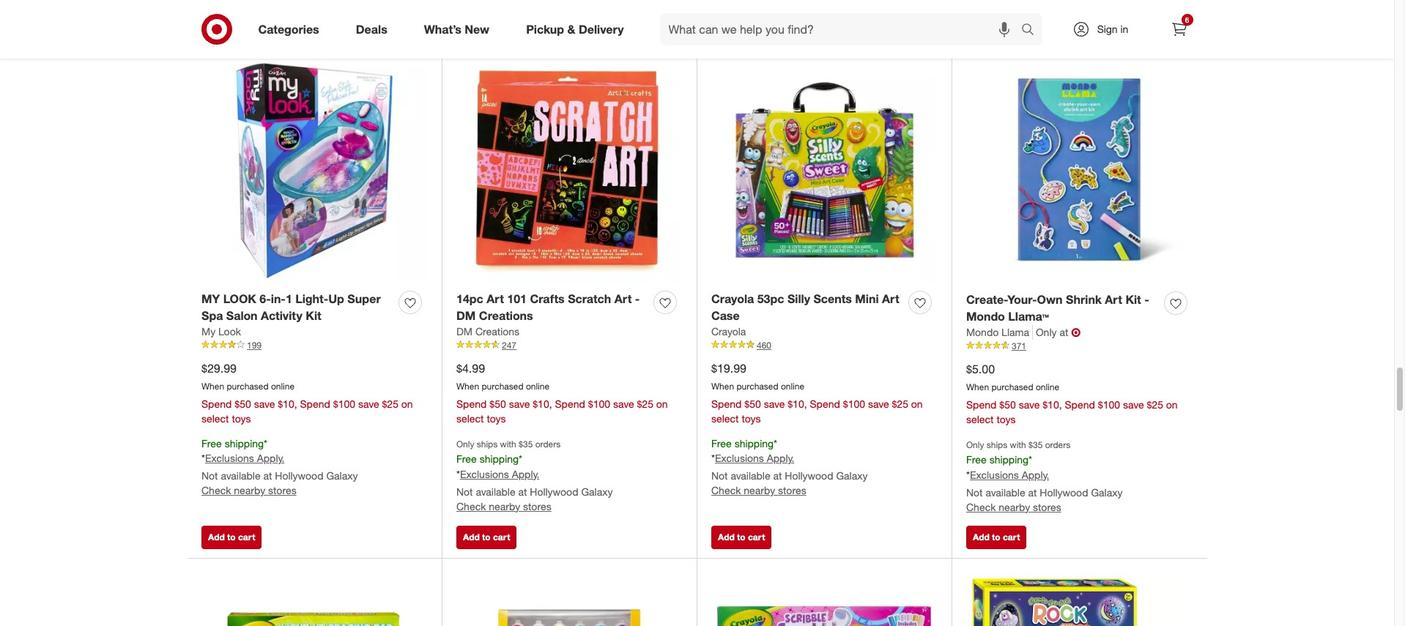 Task type: locate. For each thing, give the bounding box(es) containing it.
0 vertical spatial crayola
[[711, 292, 754, 306]]

select down $4.99
[[456, 412, 484, 425]]

toys inside $19.99 when purchased online spend $50 save $10, spend $100 save $25 on select toys
[[742, 412, 761, 425]]

shipping
[[225, 437, 264, 450], [735, 437, 774, 450], [480, 453, 519, 465], [990, 453, 1029, 466]]

spend down 199 'link'
[[300, 398, 330, 410]]

247
[[502, 340, 517, 351]]

when down $4.99
[[456, 381, 479, 392]]

when inside $29.99 when purchased online spend $50 save $10, spend $100 save $25 on select toys
[[201, 381, 224, 392]]

$10, down 371 link
[[1043, 398, 1062, 411]]

when down $19.99
[[711, 381, 734, 392]]

$50 for $4.99
[[490, 398, 506, 410]]

online for $29.99
[[271, 381, 295, 392]]

1 horizontal spatial only ships with $35 orders free shipping * * exclusions apply. not available at hollywood galaxy check nearby stores
[[966, 439, 1123, 513]]

$100 inside $19.99 when purchased online spend $50 save $10, spend $100 save $25 on select toys
[[843, 398, 865, 410]]

select down $29.99
[[201, 412, 229, 425]]

crayola inside crayola 53pc silly scents mini art case
[[711, 292, 754, 306]]

$50 inside $5.00 when purchased online spend $50 save $10, spend $100 save $25 on select toys
[[1000, 398, 1016, 411]]

$25 for create-your-own shrink art kit - mondo llama™
[[1147, 398, 1164, 411]]

$100 for 14pc art 101 crafts scratch art - dm creations
[[588, 398, 610, 410]]

*
[[264, 437, 267, 450], [774, 437, 777, 450], [201, 452, 205, 465], [711, 452, 715, 465], [519, 453, 522, 465], [1029, 453, 1032, 466], [456, 468, 460, 480], [966, 469, 970, 481]]

$25 for 14pc art 101 crafts scratch art - dm creations
[[637, 398, 654, 410]]

online
[[271, 381, 295, 392], [526, 381, 550, 392], [781, 381, 805, 392], [1036, 382, 1060, 393]]

art right shrink
[[1105, 292, 1123, 307]]

$10, for $29.99
[[278, 398, 297, 410]]

$35 down "$4.99 when purchased online spend $50 save $10, spend $100 save $25 on select toys"
[[519, 439, 533, 450]]

0 vertical spatial dm
[[456, 308, 476, 323]]

$10, inside "$4.99 when purchased online spend $50 save $10, spend $100 save $25 on select toys"
[[533, 398, 552, 410]]

- right scratch
[[635, 292, 640, 306]]

1 dm from the top
[[456, 308, 476, 323]]

dm inside 14pc art 101 crafts scratch art - dm creations
[[456, 308, 476, 323]]

0 horizontal spatial with
[[500, 439, 516, 450]]

mondo llama link
[[966, 325, 1033, 340]]

online down 460 link
[[781, 381, 805, 392]]

online down 199 'link'
[[271, 381, 295, 392]]

spend down $5.00
[[966, 398, 997, 411]]

paint-your-own ceramic unicorn kit - mondo llama™ image
[[456, 573, 682, 626], [456, 573, 682, 626]]

on
[[401, 398, 413, 410], [656, 398, 668, 410], [911, 398, 923, 410], [1166, 398, 1178, 411]]

new
[[465, 22, 490, 36]]

online for $5.00
[[1036, 382, 1060, 393]]

categories link
[[246, 13, 338, 45]]

cart
[[238, 15, 255, 26], [493, 15, 510, 26], [748, 15, 765, 26], [1003, 15, 1020, 26], [238, 532, 255, 543], [493, 532, 510, 543], [748, 532, 765, 543], [1003, 532, 1020, 543]]

$100 inside $29.99 when purchased online spend $50 save $10, spend $100 save $25 on select toys
[[333, 398, 355, 410]]

exclusions apply. button
[[205, 452, 284, 466], [715, 452, 794, 466], [460, 467, 539, 482], [970, 468, 1049, 483]]

$10, for $19.99
[[788, 398, 807, 410]]

$100 for create-your-own shrink art kit - mondo llama™
[[1098, 398, 1120, 411]]

$50 inside $19.99 when purchased online spend $50 save $10, spend $100 save $25 on select toys
[[745, 398, 761, 410]]

save
[[254, 398, 275, 410], [358, 398, 379, 410], [509, 398, 530, 410], [613, 398, 634, 410], [764, 398, 785, 410], [868, 398, 889, 410], [1019, 398, 1040, 411], [1123, 398, 1144, 411]]

mini
[[855, 292, 879, 306]]

create-your-own shrink art kit - mondo llama™
[[966, 292, 1149, 324]]

online down 371 link
[[1036, 382, 1060, 393]]

0 vertical spatial mondo
[[966, 309, 1005, 324]]

look
[[223, 292, 256, 306]]

when
[[201, 381, 224, 392], [456, 381, 479, 392], [711, 381, 734, 392], [966, 382, 989, 393]]

$10, down 199 'link'
[[278, 398, 297, 410]]

my look 6-in-1 light-up super spa salon activity kit image
[[201, 57, 427, 283], [201, 57, 427, 283]]

2 mondo from the top
[[966, 326, 999, 338]]

$100 for crayola 53pc silly scents mini art case
[[843, 398, 865, 410]]

orders
[[535, 439, 561, 450], [1045, 439, 1071, 450]]

$35
[[519, 439, 533, 450], [1029, 439, 1043, 450]]

creations down "101"
[[479, 308, 533, 323]]

orders for $5.00
[[1045, 439, 1071, 450]]

0 horizontal spatial -
[[635, 292, 640, 306]]

salon
[[226, 308, 258, 323]]

purchased inside $19.99 when purchased online spend $50 save $10, spend $100 save $25 on select toys
[[737, 381, 779, 392]]

purchased inside $29.99 when purchased online spend $50 save $10, spend $100 save $25 on select toys
[[227, 381, 269, 392]]

1 horizontal spatial free shipping * * exclusions apply. not available at hollywood galaxy check nearby stores
[[711, 437, 868, 497]]

search
[[1014, 23, 1050, 38]]

when inside "$4.99 when purchased online spend $50 save $10, spend $100 save $25 on select toys"
[[456, 381, 479, 392]]

1 vertical spatial dm
[[456, 325, 473, 338]]

nearby
[[234, 485, 265, 497], [744, 485, 775, 497], [489, 500, 520, 513], [999, 501, 1030, 513]]

- inside 14pc art 101 crafts scratch art - dm creations
[[635, 292, 640, 306]]

- for 14pc art 101 crafts scratch art - dm creations
[[635, 292, 640, 306]]

crayola link
[[711, 324, 746, 339]]

when down $5.00
[[966, 382, 989, 393]]

0 horizontal spatial free shipping * * exclusions apply. not available at hollywood galaxy check nearby stores
[[201, 437, 358, 497]]

0 horizontal spatial orders
[[535, 439, 561, 450]]

1 vertical spatial mondo
[[966, 326, 999, 338]]

6-
[[260, 292, 271, 306]]

online inside $19.99 when purchased online spend $50 save $10, spend $100 save $25 on select toys
[[781, 381, 805, 392]]

$100 down 460 link
[[843, 398, 865, 410]]

$35 for $4.99
[[519, 439, 533, 450]]

spend down $19.99
[[711, 398, 742, 410]]

$50
[[235, 398, 251, 410], [490, 398, 506, 410], [745, 398, 761, 410], [1000, 398, 1016, 411]]

mondo inside mondo llama only at ¬
[[966, 326, 999, 338]]

$50 down $29.99
[[235, 398, 251, 410]]

$10, down 460 link
[[788, 398, 807, 410]]

hollywood
[[275, 470, 324, 482], [785, 470, 834, 482], [530, 485, 579, 498], [1040, 486, 1088, 499]]

shrink
[[1066, 292, 1102, 307]]

0 horizontal spatial $35
[[519, 439, 533, 450]]

online inside $5.00 when purchased online spend $50 save $10, spend $100 save $25 on select toys
[[1036, 382, 1060, 393]]

2 free shipping * * exclusions apply. not available at hollywood galaxy check nearby stores from the left
[[711, 437, 868, 497]]

to
[[227, 15, 236, 26], [482, 15, 491, 26], [737, 15, 746, 26], [992, 15, 1001, 26], [227, 532, 236, 543], [482, 532, 491, 543], [737, 532, 746, 543], [992, 532, 1001, 543]]

0 horizontal spatial only
[[456, 439, 474, 450]]

$10, down 247 link
[[533, 398, 552, 410]]

14pc art 101 crafts scratch art - dm creations image
[[456, 57, 682, 283], [456, 57, 682, 283]]

create-your-own shrink art kit - mondo llama™ image
[[966, 57, 1193, 283], [966, 57, 1193, 283]]

on for 14pc art 101 crafts scratch art - dm creations
[[656, 398, 668, 410]]

add to cart
[[208, 15, 255, 26], [463, 15, 510, 26], [718, 15, 765, 26], [973, 15, 1020, 26], [208, 532, 255, 543], [463, 532, 510, 543], [718, 532, 765, 543], [973, 532, 1020, 543]]

460
[[757, 340, 772, 351]]

apply.
[[257, 452, 284, 465], [767, 452, 794, 465], [512, 468, 539, 480], [1022, 469, 1049, 481]]

199 link
[[201, 339, 427, 352]]

purchased for $29.99
[[227, 381, 269, 392]]

with for $5.00
[[1010, 439, 1026, 450]]

available
[[221, 470, 261, 482], [731, 470, 771, 482], [476, 485, 516, 498], [986, 486, 1026, 499]]

- inside create-your-own shrink art kit - mondo llama™
[[1145, 292, 1149, 307]]

on inside $5.00 when purchased online spend $50 save $10, spend $100 save $25 on select toys
[[1166, 398, 1178, 411]]

only ships with $35 orders free shipping * * exclusions apply. not available at hollywood galaxy check nearby stores for $5.00
[[966, 439, 1123, 513]]

kit inside create-your-own shrink art kit - mondo llama™
[[1126, 292, 1141, 307]]

1 vertical spatial creations
[[475, 325, 520, 338]]

exclusions
[[205, 452, 254, 465], [715, 452, 764, 465], [460, 468, 509, 480], [970, 469, 1019, 481]]

$100 down 199 'link'
[[333, 398, 355, 410]]

purchased down $29.99
[[227, 381, 269, 392]]

my
[[201, 325, 216, 338]]

case
[[711, 308, 740, 323]]

crayola down case
[[711, 325, 746, 338]]

art inside create-your-own shrink art kit - mondo llama™
[[1105, 292, 1123, 307]]

0 vertical spatial kit
[[1126, 292, 1141, 307]]

toys inside $29.99 when purchased online spend $50 save $10, spend $100 save $25 on select toys
[[232, 412, 251, 425]]

spa
[[201, 308, 223, 323]]

when inside $5.00 when purchased online spend $50 save $10, spend $100 save $25 on select toys
[[966, 382, 989, 393]]

- right shrink
[[1145, 292, 1149, 307]]

select for $5.00
[[966, 413, 994, 425]]

create-
[[966, 292, 1008, 307]]

101
[[507, 292, 527, 306]]

1 horizontal spatial kit
[[1126, 292, 1141, 307]]

at
[[1060, 326, 1069, 338], [263, 470, 272, 482], [773, 470, 782, 482], [518, 485, 527, 498], [1028, 486, 1037, 499]]

on inside "$4.99 when purchased online spend $50 save $10, spend $100 save $25 on select toys"
[[656, 398, 668, 410]]

crayola light up tracing pad blue image
[[201, 573, 427, 626], [201, 573, 427, 626]]

$10, inside $19.99 when purchased online spend $50 save $10, spend $100 save $25 on select toys
[[788, 398, 807, 410]]

creations up 247 at the bottom of page
[[475, 325, 520, 338]]

when inside $19.99 when purchased online spend $50 save $10, spend $100 save $25 on select toys
[[711, 381, 734, 392]]

only ships with $35 orders free shipping * * exclusions apply. not available at hollywood galaxy check nearby stores
[[456, 439, 613, 513], [966, 439, 1123, 513]]

1 horizontal spatial with
[[1010, 439, 1026, 450]]

select down $19.99
[[711, 412, 739, 425]]

$100 down 247 link
[[588, 398, 610, 410]]

orders down $5.00 when purchased online spend $50 save $10, spend $100 save $25 on select toys
[[1045, 439, 1071, 450]]

mondo
[[966, 309, 1005, 324], [966, 326, 999, 338]]

$50 inside $29.99 when purchased online spend $50 save $10, spend $100 save $25 on select toys
[[235, 398, 251, 410]]

purchased down $5.00
[[992, 382, 1034, 393]]

$50 down 247 at the bottom of page
[[490, 398, 506, 410]]

1 crayola from the top
[[711, 292, 754, 306]]

$35 for $5.00
[[1029, 439, 1043, 450]]

$35 down $5.00 when purchased online spend $50 save $10, spend $100 save $25 on select toys
[[1029, 439, 1043, 450]]

crayola 53pc silly scents mini art case image
[[711, 57, 937, 283], [711, 57, 937, 283]]

when for $5.00
[[966, 382, 989, 393]]

toys inside $5.00 when purchased online spend $50 save $10, spend $100 save $25 on select toys
[[997, 413, 1016, 425]]

$50 inside "$4.99 when purchased online spend $50 save $10, spend $100 save $25 on select toys"
[[490, 398, 506, 410]]

create-your-own shrink art kit - mondo llama™ link
[[966, 292, 1158, 325]]

select inside $29.99 when purchased online spend $50 save $10, spend $100 save $25 on select toys
[[201, 412, 229, 425]]

$25
[[382, 398, 399, 410], [637, 398, 654, 410], [892, 398, 909, 410], [1147, 398, 1164, 411]]

1 free shipping * * exclusions apply. not available at hollywood galaxy check nearby stores from the left
[[201, 437, 358, 497]]

0 horizontal spatial only ships with $35 orders free shipping * * exclusions apply. not available at hollywood galaxy check nearby stores
[[456, 439, 613, 513]]

crayola up case
[[711, 292, 754, 306]]

0 vertical spatial creations
[[479, 308, 533, 323]]

check
[[201, 485, 231, 497], [711, 485, 741, 497], [456, 500, 486, 513], [966, 501, 996, 513]]

art right scratch
[[615, 292, 632, 306]]

what's
[[424, 22, 462, 36]]

$10, for $4.99
[[533, 398, 552, 410]]

select down $5.00
[[966, 413, 994, 425]]

purchased down $19.99
[[737, 381, 779, 392]]

$10,
[[278, 398, 297, 410], [533, 398, 552, 410], [788, 398, 807, 410], [1043, 398, 1062, 411]]

free shipping * * exclusions apply. not available at hollywood galaxy check nearby stores
[[201, 437, 358, 497], [711, 437, 868, 497]]

1 horizontal spatial orders
[[1045, 439, 1071, 450]]

$50 down $19.99
[[745, 398, 761, 410]]

1 vertical spatial crayola
[[711, 325, 746, 338]]

0 horizontal spatial kit
[[306, 308, 321, 323]]

$100 down 371 link
[[1098, 398, 1120, 411]]

add
[[208, 15, 225, 26], [463, 15, 480, 26], [718, 15, 735, 26], [973, 15, 990, 26], [208, 532, 225, 543], [463, 532, 480, 543], [718, 532, 735, 543], [973, 532, 990, 543]]

kit right shrink
[[1126, 292, 1141, 307]]

only ships with $35 orders free shipping * * exclusions apply. not available at hollywood galaxy check nearby stores for $4.99
[[456, 439, 613, 513]]

&
[[567, 22, 576, 36]]

delivery
[[579, 22, 624, 36]]

with
[[500, 439, 516, 450], [1010, 439, 1026, 450]]

1 horizontal spatial only
[[966, 439, 984, 450]]

dm
[[456, 308, 476, 323], [456, 325, 473, 338]]

creativity for kids glow in the dark rock painting kit image
[[966, 573, 1193, 626], [966, 573, 1193, 626]]

kit
[[1126, 292, 1141, 307], [306, 308, 321, 323]]

$25 inside $29.99 when purchased online spend $50 save $10, spend $100 save $25 on select toys
[[382, 398, 399, 410]]

on inside $29.99 when purchased online spend $50 save $10, spend $100 save $25 on select toys
[[401, 398, 413, 410]]

activity
[[261, 308, 303, 323]]

$50 for $29.99
[[235, 398, 251, 410]]

when down $29.99
[[201, 381, 224, 392]]

on for my look 6-in-1 light-up super spa salon activity kit
[[401, 398, 413, 410]]

-
[[635, 292, 640, 306], [1145, 292, 1149, 307]]

$25 inside "$4.99 when purchased online spend $50 save $10, spend $100 save $25 on select toys"
[[637, 398, 654, 410]]

online inside $29.99 when purchased online spend $50 save $10, spend $100 save $25 on select toys
[[271, 381, 295, 392]]

my look 6-in-1 light-up super spa salon activity kit
[[201, 292, 381, 323]]

toys inside "$4.99 when purchased online spend $50 save $10, spend $100 save $25 on select toys"
[[487, 412, 506, 425]]

toys for $5.00
[[997, 413, 1016, 425]]

crayola
[[711, 292, 754, 306], [711, 325, 746, 338]]

$10, inside $5.00 when purchased online spend $50 save $10, spend $100 save $25 on select toys
[[1043, 398, 1062, 411]]

art right mini
[[882, 292, 900, 306]]

1 horizontal spatial $35
[[1029, 439, 1043, 450]]

sign in link
[[1060, 13, 1151, 45]]

$100 inside $5.00 when purchased online spend $50 save $10, spend $100 save $25 on select toys
[[1098, 398, 1120, 411]]

2 crayola from the top
[[711, 325, 746, 338]]

crayola 53pc silly scents mini art case link
[[711, 291, 903, 324]]

purchased inside "$4.99 when purchased online spend $50 save $10, spend $100 save $25 on select toys"
[[482, 381, 524, 392]]

2 horizontal spatial only
[[1036, 326, 1057, 338]]

what's new link
[[412, 13, 508, 45]]

1 horizontal spatial ships
[[987, 439, 1008, 450]]

$25 inside $19.99 when purchased online spend $50 save $10, spend $100 save $25 on select toys
[[892, 398, 909, 410]]

free
[[201, 437, 222, 450], [711, 437, 732, 450], [456, 453, 477, 465], [966, 453, 987, 466]]

spend down 247 link
[[555, 398, 585, 410]]

art left "101"
[[487, 292, 504, 306]]

crayola for crayola 53pc silly scents mini art case
[[711, 292, 754, 306]]

select inside $19.99 when purchased online spend $50 save $10, spend $100 save $25 on select toys
[[711, 412, 739, 425]]

$4.99 when purchased online spend $50 save $10, spend $100 save $25 on select toys
[[456, 361, 668, 425]]

14pc
[[456, 292, 483, 306]]

$100 inside "$4.99 when purchased online spend $50 save $10, spend $100 save $25 on select toys"
[[588, 398, 610, 410]]

1 vertical spatial kit
[[306, 308, 321, 323]]

53pc
[[757, 292, 784, 306]]

orders down "$4.99 when purchased online spend $50 save $10, spend $100 save $25 on select toys"
[[535, 439, 561, 450]]

toys
[[232, 412, 251, 425], [487, 412, 506, 425], [742, 412, 761, 425], [997, 413, 1016, 425]]

$25 inside $5.00 when purchased online spend $50 save $10, spend $100 save $25 on select toys
[[1147, 398, 1164, 411]]

purchased
[[227, 381, 269, 392], [482, 381, 524, 392], [737, 381, 779, 392], [992, 382, 1034, 393]]

spend
[[201, 398, 232, 410], [300, 398, 330, 410], [456, 398, 487, 410], [555, 398, 585, 410], [711, 398, 742, 410], [810, 398, 840, 410], [966, 398, 997, 411], [1065, 398, 1095, 411]]

$29.99 when purchased online spend $50 save $10, spend $100 save $25 on select toys
[[201, 361, 413, 425]]

online inside "$4.99 when purchased online spend $50 save $10, spend $100 save $25 on select toys"
[[526, 381, 550, 392]]

0 horizontal spatial ships
[[477, 439, 498, 450]]

1 horizontal spatial -
[[1145, 292, 1149, 307]]

$50 down 371
[[1000, 398, 1016, 411]]

select inside "$4.99 when purchased online spend $50 save $10, spend $100 save $25 on select toys"
[[456, 412, 484, 425]]

kit down light-
[[306, 308, 321, 323]]

mondo inside create-your-own shrink art kit - mondo llama™
[[966, 309, 1005, 324]]

purchased inside $5.00 when purchased online spend $50 save $10, spend $100 save $25 on select toys
[[992, 382, 1034, 393]]

llama
[[1002, 326, 1029, 338]]

online down 247 link
[[526, 381, 550, 392]]

on inside $19.99 when purchased online spend $50 save $10, spend $100 save $25 on select toys
[[911, 398, 923, 410]]

crayola 12pc scribble scrubbie pets tub set image
[[711, 573, 937, 626], [711, 573, 937, 626]]

$100
[[333, 398, 355, 410], [588, 398, 610, 410], [843, 398, 865, 410], [1098, 398, 1120, 411]]

purchased down $4.99
[[482, 381, 524, 392]]

$10, inside $29.99 when purchased online spend $50 save $10, spend $100 save $25 on select toys
[[278, 398, 297, 410]]

add to cart button
[[201, 10, 262, 33], [456, 10, 517, 33], [711, 10, 772, 33], [966, 10, 1027, 33], [201, 526, 262, 550], [456, 526, 517, 550], [711, 526, 772, 550], [966, 526, 1027, 550]]

deals
[[356, 22, 387, 36]]

- for create-your-own shrink art kit - mondo llama™
[[1145, 292, 1149, 307]]

ships
[[477, 439, 498, 450], [987, 439, 1008, 450]]

1 mondo from the top
[[966, 309, 1005, 324]]

select inside $5.00 when purchased online spend $50 save $10, spend $100 save $25 on select toys
[[966, 413, 994, 425]]

your-
[[1008, 292, 1037, 307]]

when for $19.99
[[711, 381, 734, 392]]



Task type: vqa. For each thing, say whether or not it's contained in the screenshot.
leftmost Price
no



Task type: describe. For each thing, give the bounding box(es) containing it.
kit inside my look 6-in-1 light-up super spa salon activity kit
[[306, 308, 321, 323]]

What can we help you find? suggestions appear below search field
[[660, 13, 1025, 45]]

purchased for $19.99
[[737, 381, 779, 392]]

247 link
[[456, 339, 682, 352]]

460 link
[[711, 339, 937, 352]]

ships for $5.00
[[987, 439, 1008, 450]]

own
[[1037, 292, 1063, 307]]

$5.00 when purchased online spend $50 save $10, spend $100 save $25 on select toys
[[966, 362, 1178, 425]]

mondo llama only at ¬
[[966, 325, 1081, 340]]

toys for $29.99
[[232, 412, 251, 425]]

my look 6-in-1 light-up super spa salon activity kit link
[[201, 291, 393, 324]]

$19.99
[[711, 361, 747, 376]]

on for create-your-own shrink art kit - mondo llama™
[[1166, 398, 1178, 411]]

ships for $4.99
[[477, 439, 498, 450]]

6 link
[[1163, 13, 1195, 45]]

14pc art 101 crafts scratch art - dm creations link
[[456, 291, 648, 324]]

only for 14pc art 101 crafts scratch art - dm creations
[[456, 439, 474, 450]]

free shipping * * exclusions apply. not available at hollywood galaxy check nearby stores for $29.99
[[201, 437, 358, 497]]

my
[[201, 292, 220, 306]]

spend down 371 link
[[1065, 398, 1095, 411]]

with for $4.99
[[500, 439, 516, 450]]

online for $4.99
[[526, 381, 550, 392]]

sign in
[[1097, 23, 1129, 35]]

dm creations link
[[456, 324, 520, 339]]

my look link
[[201, 324, 241, 339]]

1
[[286, 292, 292, 306]]

crayola for crayola
[[711, 325, 746, 338]]

pickup
[[526, 22, 564, 36]]

$25 for my look 6-in-1 light-up super spa salon activity kit
[[382, 398, 399, 410]]

purchased for $5.00
[[992, 382, 1034, 393]]

crayola 53pc silly scents mini art case
[[711, 292, 900, 323]]

only inside mondo llama only at ¬
[[1036, 326, 1057, 338]]

on for crayola 53pc silly scents mini art case
[[911, 398, 923, 410]]

$10, for $5.00
[[1043, 398, 1062, 411]]

spend down $29.99
[[201, 398, 232, 410]]

my look
[[201, 325, 241, 338]]

only for create-your-own shrink art kit - mondo llama™
[[966, 439, 984, 450]]

when for $4.99
[[456, 381, 479, 392]]

art inside crayola 53pc silly scents mini art case
[[882, 292, 900, 306]]

crafts
[[530, 292, 565, 306]]

spend down 460 link
[[810, 398, 840, 410]]

select for $19.99
[[711, 412, 739, 425]]

select for $29.99
[[201, 412, 229, 425]]

at inside mondo llama only at ¬
[[1060, 326, 1069, 338]]

categories
[[258, 22, 319, 36]]

light-
[[295, 292, 328, 306]]

super
[[348, 292, 381, 306]]

search button
[[1014, 13, 1050, 48]]

scratch
[[568, 292, 611, 306]]

in-
[[271, 292, 286, 306]]

in
[[1121, 23, 1129, 35]]

creations inside 14pc art 101 crafts scratch art - dm creations
[[479, 308, 533, 323]]

14pc art 101 crafts scratch art - dm creations
[[456, 292, 640, 323]]

deals link
[[343, 13, 406, 45]]

371
[[1012, 341, 1027, 352]]

$100 for my look 6-in-1 light-up super spa salon activity kit
[[333, 398, 355, 410]]

¬
[[1071, 325, 1081, 340]]

select for $4.99
[[456, 412, 484, 425]]

$29.99
[[201, 361, 237, 376]]

scents
[[814, 292, 852, 306]]

6
[[1185, 15, 1189, 24]]

look
[[218, 325, 241, 338]]

$4.99
[[456, 361, 485, 376]]

371 link
[[966, 340, 1193, 353]]

$25 for crayola 53pc silly scents mini art case
[[892, 398, 909, 410]]

what's new
[[424, 22, 490, 36]]

$50 for $5.00
[[1000, 398, 1016, 411]]

199
[[247, 340, 262, 351]]

purchased for $4.99
[[482, 381, 524, 392]]

sign
[[1097, 23, 1118, 35]]

2 dm from the top
[[456, 325, 473, 338]]

toys for $19.99
[[742, 412, 761, 425]]

silly
[[788, 292, 810, 306]]

$5.00
[[966, 362, 995, 377]]

pickup & delivery link
[[514, 13, 642, 45]]

orders for $4.99
[[535, 439, 561, 450]]

$19.99 when purchased online spend $50 save $10, spend $100 save $25 on select toys
[[711, 361, 923, 425]]

pickup & delivery
[[526, 22, 624, 36]]

up
[[328, 292, 344, 306]]

sponsored
[[389, 25, 433, 36]]

toys for $4.99
[[487, 412, 506, 425]]

llama™
[[1008, 309, 1049, 324]]

$50 for $19.99
[[745, 398, 761, 410]]

dm creations
[[456, 325, 520, 338]]

free shipping * * exclusions apply. not available at hollywood galaxy check nearby stores for $19.99
[[711, 437, 868, 497]]

when for $29.99
[[201, 381, 224, 392]]

online for $19.99
[[781, 381, 805, 392]]

spend down $4.99
[[456, 398, 487, 410]]



